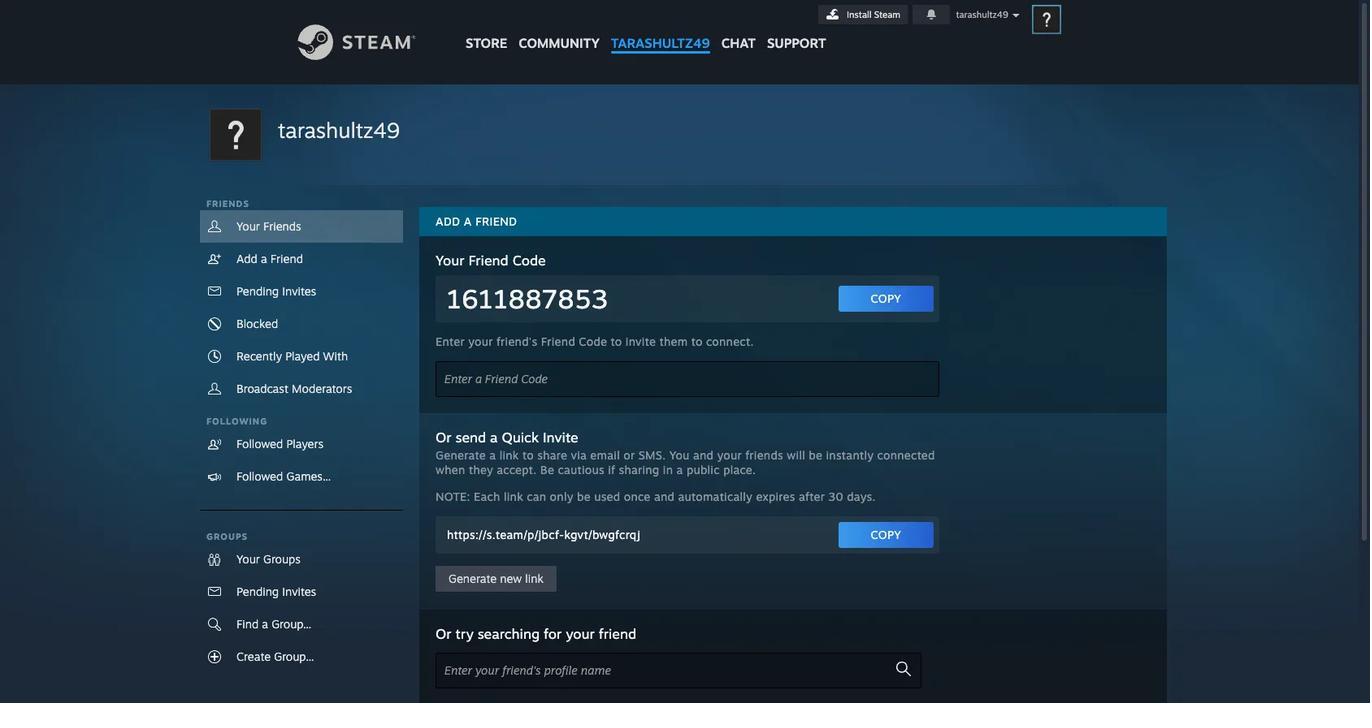 Task type: describe. For each thing, give the bounding box(es) containing it.
enter your friend's friend code to invite them to connect.
[[436, 335, 754, 349]]

automatically
[[678, 490, 753, 504]]

support
[[767, 35, 826, 51]]

followed for followed players
[[237, 437, 283, 451]]

1 vertical spatial group...
[[274, 650, 314, 664]]

following
[[206, 416, 268, 428]]

find
[[237, 618, 259, 632]]

Enter a Friend Code text field
[[436, 362, 940, 397]]

generate new link button
[[436, 567, 557, 593]]

accept.
[[497, 463, 537, 477]]

add a friend link
[[200, 243, 403, 276]]

copy button for https://s.team/p/jbcf-kgvt/bwgfcrqj
[[838, 523, 934, 549]]

or for or send a quick invite generate a link to share via email or sms. you and your friends will be instantly connected when they accept. be cautious if sharing in a public place.
[[436, 429, 452, 446]]

moderators
[[292, 382, 352, 396]]

can
[[527, 490, 546, 504]]

or for or try searching for your friend
[[436, 626, 452, 643]]

find a group...
[[237, 618, 312, 632]]

support link
[[762, 0, 832, 55]]

followed players link
[[200, 428, 403, 461]]

a right find
[[262, 618, 268, 632]]

players
[[286, 437, 323, 451]]

broadcast moderators
[[237, 382, 352, 396]]

https://s.team/p/jbcf-
[[447, 528, 565, 542]]

your groups link
[[200, 544, 403, 576]]

2 horizontal spatial tarashultz49
[[956, 9, 1009, 20]]

and inside or send a quick invite generate a link to share via email or sms. you and your friends will be instantly connected when they accept. be cautious if sharing in a public place.
[[693, 449, 714, 462]]

be inside or send a quick invite generate a link to share via email or sms. you and your friends will be instantly connected when they accept. be cautious if sharing in a public place.
[[809, 449, 823, 462]]

1 horizontal spatial to
[[611, 335, 622, 349]]

note: each link can only be used once and automatically expires after 30 days.
[[436, 490, 876, 504]]

1 vertical spatial tarashultz49
[[611, 35, 710, 51]]

for
[[544, 626, 562, 643]]

create group...
[[237, 650, 314, 664]]

add a friend
[[436, 215, 517, 228]]

will
[[787, 449, 805, 462]]

your groups
[[237, 553, 301, 567]]

install steam
[[847, 9, 901, 20]]

expires
[[756, 490, 795, 504]]

install steam link
[[819, 5, 908, 24]]

your for your groups
[[237, 553, 260, 567]]

you
[[669, 449, 690, 462]]

broadcast moderators link
[[200, 373, 403, 406]]

a up they
[[489, 449, 496, 462]]

link for new
[[525, 572, 544, 586]]

invite
[[543, 429, 578, 446]]

public
[[687, 463, 720, 477]]

broadcast
[[237, 382, 288, 396]]

community link
[[513, 0, 605, 59]]

store
[[466, 35, 507, 51]]

searching
[[478, 626, 540, 643]]

1 horizontal spatial friends
[[263, 219, 301, 233]]

in
[[663, 463, 673, 477]]

Enter your friend's profile name text field
[[436, 653, 922, 689]]

used
[[594, 490, 620, 504]]

recently played with
[[237, 349, 348, 363]]

generate new link
[[449, 572, 544, 586]]

https://s.team/p/jbcf-kgvt/bwgfcrqj
[[447, 528, 641, 542]]

1 pending invites link from the top
[[200, 276, 403, 308]]

add a friend
[[237, 252, 303, 266]]

each
[[474, 490, 500, 504]]

note:
[[436, 490, 470, 504]]

a down the your friends
[[261, 252, 267, 266]]

they
[[469, 463, 493, 477]]

place.
[[723, 463, 756, 477]]

followed for followed games...
[[237, 470, 283, 484]]

kgvt/bwgfcrqj
[[565, 528, 641, 542]]

a right in
[[677, 463, 683, 477]]

copy button for 1611887853
[[838, 286, 934, 312]]

link for each
[[504, 490, 523, 504]]

played
[[285, 349, 320, 363]]

followed games... link
[[200, 461, 403, 493]]

install
[[847, 9, 872, 20]]

days.
[[847, 490, 876, 504]]

only
[[550, 490, 574, 504]]

blocked link
[[200, 308, 403, 341]]

chat
[[722, 35, 756, 51]]

2 vertical spatial your
[[566, 626, 595, 643]]

or send a quick invite generate a link to share via email or sms. you and your friends will be instantly connected when they accept. be cautious if sharing in a public place.
[[436, 429, 935, 477]]

2 invites from the top
[[282, 585, 316, 599]]

your friends
[[237, 219, 301, 233]]

or
[[624, 449, 635, 462]]

friend's
[[497, 335, 538, 349]]

link inside or send a quick invite generate a link to share via email or sms. you and your friends will be instantly connected when they accept. be cautious if sharing in a public place.
[[500, 449, 519, 462]]

your friend code
[[436, 252, 546, 269]]

1611887853
[[447, 283, 608, 315]]



Task type: vqa. For each thing, say whether or not it's contained in the screenshot.
MANAGE FOLLOWING LIST button
no



Task type: locate. For each thing, give the bounding box(es) containing it.
create
[[237, 650, 271, 664]]

groups inside your groups link
[[263, 553, 301, 567]]

1 vertical spatial followed
[[237, 470, 283, 484]]

your friends link
[[200, 211, 403, 243]]

with
[[323, 349, 348, 363]]

group... down find a group... link
[[274, 650, 314, 664]]

be right will on the bottom of the page
[[809, 449, 823, 462]]

1 vertical spatial and
[[654, 490, 675, 504]]

or
[[436, 429, 452, 446], [436, 626, 452, 643]]

find a group... link
[[200, 609, 403, 641]]

1 vertical spatial generate
[[449, 572, 497, 586]]

0 vertical spatial link
[[500, 449, 519, 462]]

0 vertical spatial pending invites
[[237, 284, 316, 298]]

2 or from the top
[[436, 626, 452, 643]]

generate inside button
[[449, 572, 497, 586]]

0 vertical spatial your
[[237, 219, 260, 233]]

1 vertical spatial friend
[[599, 626, 636, 643]]

2 copy button from the top
[[838, 523, 934, 549]]

add for add a friend
[[436, 215, 460, 228]]

0 vertical spatial or
[[436, 429, 452, 446]]

friend
[[271, 252, 303, 266], [469, 252, 509, 269], [541, 335, 575, 349]]

0 vertical spatial tarashultz49
[[956, 9, 1009, 20]]

your inside your groups link
[[237, 553, 260, 567]]

cautious
[[558, 463, 605, 477]]

connected
[[877, 449, 935, 462]]

pending invites for 1st pending invites link from the top
[[237, 284, 316, 298]]

1 invites from the top
[[282, 284, 316, 298]]

1 vertical spatial pending
[[237, 585, 279, 599]]

friend up your friend code
[[476, 215, 517, 228]]

invites down your groups link
[[282, 585, 316, 599]]

connect.
[[706, 335, 754, 349]]

30
[[829, 490, 844, 504]]

1 copy button from the top
[[838, 286, 934, 312]]

2 copy from the top
[[871, 528, 901, 542]]

your right for
[[566, 626, 595, 643]]

1 vertical spatial add
[[237, 252, 258, 266]]

via
[[571, 449, 587, 462]]

groups up your groups
[[206, 532, 248, 543]]

2 followed from the top
[[237, 470, 283, 484]]

quick
[[502, 429, 539, 446]]

friends
[[206, 198, 249, 210], [263, 219, 301, 233]]

2 vertical spatial your
[[237, 553, 260, 567]]

1 vertical spatial pending invites link
[[200, 576, 403, 609]]

sharing
[[619, 463, 660, 477]]

to up accept.
[[523, 449, 534, 462]]

1 vertical spatial or
[[436, 626, 452, 643]]

2 horizontal spatial to
[[691, 335, 703, 349]]

pending invites up find a group...
[[237, 585, 316, 599]]

0 vertical spatial copy button
[[838, 286, 934, 312]]

2 pending invites from the top
[[237, 585, 316, 599]]

friend
[[476, 215, 517, 228], [599, 626, 636, 643]]

0 vertical spatial followed
[[237, 437, 283, 451]]

after
[[799, 490, 825, 504]]

groups
[[206, 532, 248, 543], [263, 553, 301, 567]]

0 vertical spatial pending invites link
[[200, 276, 403, 308]]

friend down the your friends link
[[271, 252, 303, 266]]

be
[[809, 449, 823, 462], [577, 490, 591, 504]]

1 horizontal spatial and
[[693, 449, 714, 462]]

copy for 1611887853
[[871, 292, 901, 306]]

1 followed from the top
[[237, 437, 283, 451]]

0 vertical spatial pending
[[237, 284, 279, 298]]

1 vertical spatial your
[[717, 449, 742, 462]]

0 horizontal spatial groups
[[206, 532, 248, 543]]

add
[[436, 215, 460, 228], [237, 252, 258, 266]]

to for invite
[[523, 449, 534, 462]]

your right the enter at the top left of page
[[468, 335, 493, 349]]

0 horizontal spatial tarashultz49 link
[[278, 115, 400, 145]]

pending invites down "add a friend" at the left top
[[237, 284, 316, 298]]

2 pending invites link from the top
[[200, 576, 403, 609]]

add for add a friend
[[237, 252, 258, 266]]

0 vertical spatial and
[[693, 449, 714, 462]]

add down the your friends
[[237, 252, 258, 266]]

if
[[608, 463, 615, 477]]

a right 'send'
[[490, 429, 498, 446]]

1 vertical spatial pending invites
[[237, 585, 316, 599]]

1 vertical spatial your
[[436, 252, 465, 269]]

steam
[[874, 9, 901, 20]]

followed players
[[237, 437, 323, 451]]

try
[[456, 626, 474, 643]]

1 vertical spatial copy
[[871, 528, 901, 542]]

1 copy from the top
[[871, 292, 901, 306]]

share
[[537, 449, 567, 462]]

1 vertical spatial tarashultz49 link
[[278, 115, 400, 145]]

friends up "add a friend" at the left top
[[263, 219, 301, 233]]

be
[[540, 463, 554, 477]]

and down in
[[654, 490, 675, 504]]

2 vertical spatial tarashultz49
[[278, 117, 400, 143]]

add inside add a friend link
[[237, 252, 258, 266]]

friend right the friend's
[[541, 335, 575, 349]]

followed down following
[[237, 437, 283, 451]]

1 horizontal spatial tarashultz49 link
[[605, 0, 716, 59]]

0 vertical spatial be
[[809, 449, 823, 462]]

0 vertical spatial copy
[[871, 292, 901, 306]]

recently played with link
[[200, 341, 403, 373]]

0 horizontal spatial to
[[523, 449, 534, 462]]

or left try in the left bottom of the page
[[436, 626, 452, 643]]

store link
[[460, 0, 513, 59]]

pending invites link
[[200, 276, 403, 308], [200, 576, 403, 609]]

0 vertical spatial friends
[[206, 198, 249, 210]]

link inside button
[[525, 572, 544, 586]]

pending invites link down "add a friend" at the left top
[[200, 276, 403, 308]]

code left the invite
[[579, 335, 607, 349]]

group...
[[272, 618, 312, 632], [274, 650, 314, 664]]

your up "add a friend" at the left top
[[237, 219, 260, 233]]

send
[[456, 429, 486, 446]]

once
[[624, 490, 651, 504]]

instantly
[[826, 449, 874, 462]]

link right new on the left of the page
[[525, 572, 544, 586]]

to right 'them'
[[691, 335, 703, 349]]

1 pending from the top
[[237, 284, 279, 298]]

tarashultz49
[[956, 9, 1009, 20], [611, 35, 710, 51], [278, 117, 400, 143]]

1 vertical spatial code
[[579, 335, 607, 349]]

your for your friends
[[237, 219, 260, 233]]

pending invites
[[237, 284, 316, 298], [237, 585, 316, 599]]

1 horizontal spatial your
[[566, 626, 595, 643]]

blocked
[[237, 317, 278, 331]]

2 vertical spatial link
[[525, 572, 544, 586]]

your down add a friend
[[436, 252, 465, 269]]

0 vertical spatial generate
[[436, 449, 486, 462]]

copy for https://s.team/p/jbcf-kgvt/bwgfcrqj
[[871, 528, 901, 542]]

your up place.
[[717, 449, 742, 462]]

new
[[500, 572, 522, 586]]

friends
[[745, 449, 784, 462]]

pending up the blocked
[[237, 284, 279, 298]]

0 vertical spatial your
[[468, 335, 493, 349]]

community
[[519, 35, 600, 51]]

followed games...
[[237, 470, 331, 484]]

0 vertical spatial add
[[436, 215, 460, 228]]

followed down the 'followed players'
[[237, 470, 283, 484]]

code
[[513, 252, 546, 269], [579, 335, 607, 349]]

friends up the your friends
[[206, 198, 249, 210]]

invites down add a friend link at the left top
[[282, 284, 316, 298]]

0 horizontal spatial code
[[513, 252, 546, 269]]

to for code
[[691, 335, 703, 349]]

your up find
[[237, 553, 260, 567]]

1 horizontal spatial tarashultz49
[[611, 35, 710, 51]]

0 horizontal spatial your
[[468, 335, 493, 349]]

when
[[436, 463, 465, 477]]

recently
[[237, 349, 282, 363]]

2 horizontal spatial friend
[[541, 335, 575, 349]]

0 vertical spatial friend
[[476, 215, 517, 228]]

1 horizontal spatial friend
[[469, 252, 509, 269]]

1 horizontal spatial add
[[436, 215, 460, 228]]

0 horizontal spatial friend
[[476, 215, 517, 228]]

chat link
[[716, 0, 762, 55]]

invite
[[626, 335, 656, 349]]

and up public
[[693, 449, 714, 462]]

to
[[611, 335, 622, 349], [691, 335, 703, 349], [523, 449, 534, 462]]

copy button
[[838, 286, 934, 312], [838, 523, 934, 549]]

0 horizontal spatial add
[[237, 252, 258, 266]]

group... up create group... link
[[272, 618, 312, 632]]

code up 1611887853
[[513, 252, 546, 269]]

or inside or send a quick invite generate a link to share via email or sms. you and your friends will be instantly connected when they accept. be cautious if sharing in a public place.
[[436, 429, 452, 446]]

0 horizontal spatial and
[[654, 490, 675, 504]]

create group... link
[[200, 641, 403, 674]]

1 horizontal spatial code
[[579, 335, 607, 349]]

sms.
[[639, 449, 666, 462]]

to inside or send a quick invite generate a link to share via email or sms. you and your friends will be instantly connected when they accept. be cautious if sharing in a public place.
[[523, 449, 534, 462]]

2 pending from the top
[[237, 585, 279, 599]]

a up your friend code
[[464, 215, 472, 228]]

0 horizontal spatial friend
[[271, 252, 303, 266]]

enter
[[436, 335, 465, 349]]

1 vertical spatial friends
[[263, 219, 301, 233]]

your for your friend code
[[436, 252, 465, 269]]

1 vertical spatial be
[[577, 490, 591, 504]]

0 vertical spatial code
[[513, 252, 546, 269]]

pending invites link up find a group...
[[200, 576, 403, 609]]

1 vertical spatial copy button
[[838, 523, 934, 549]]

friend right for
[[599, 626, 636, 643]]

0 horizontal spatial tarashultz49
[[278, 117, 400, 143]]

email
[[590, 449, 620, 462]]

or left 'send'
[[436, 429, 452, 446]]

0 horizontal spatial be
[[577, 490, 591, 504]]

generate inside or send a quick invite generate a link to share via email or sms. you and your friends will be instantly connected when they accept. be cautious if sharing in a public place.
[[436, 449, 486, 462]]

or try searching for your friend
[[436, 626, 636, 643]]

2 horizontal spatial your
[[717, 449, 742, 462]]

them
[[659, 335, 688, 349]]

friend down add a friend
[[469, 252, 509, 269]]

be right only
[[577, 490, 591, 504]]

link
[[500, 449, 519, 462], [504, 490, 523, 504], [525, 572, 544, 586]]

games...
[[286, 470, 331, 484]]

generate
[[436, 449, 486, 462], [449, 572, 497, 586]]

invites
[[282, 284, 316, 298], [282, 585, 316, 599]]

0 horizontal spatial friends
[[206, 198, 249, 210]]

link up accept.
[[500, 449, 519, 462]]

and
[[693, 449, 714, 462], [654, 490, 675, 504]]

groups up find a group...
[[263, 553, 301, 567]]

0 vertical spatial invites
[[282, 284, 316, 298]]

1 horizontal spatial groups
[[263, 553, 301, 567]]

1 horizontal spatial be
[[809, 449, 823, 462]]

0 vertical spatial tarashultz49 link
[[605, 0, 716, 59]]

your inside or send a quick invite generate a link to share via email or sms. you and your friends will be instantly connected when they accept. be cautious if sharing in a public place.
[[717, 449, 742, 462]]

add up your friend code
[[436, 215, 460, 228]]

to left the invite
[[611, 335, 622, 349]]

pending invites for 1st pending invites link from the bottom of the page
[[237, 585, 316, 599]]

pending up find
[[237, 585, 279, 599]]

your
[[237, 219, 260, 233], [436, 252, 465, 269], [237, 553, 260, 567]]

1 vertical spatial invites
[[282, 585, 316, 599]]

0 vertical spatial groups
[[206, 532, 248, 543]]

1 vertical spatial groups
[[263, 553, 301, 567]]

1 pending invites from the top
[[237, 284, 316, 298]]

generate left new on the left of the page
[[449, 572, 497, 586]]

0 vertical spatial group...
[[272, 618, 312, 632]]

1 vertical spatial link
[[504, 490, 523, 504]]

1 horizontal spatial friend
[[599, 626, 636, 643]]

link left can
[[504, 490, 523, 504]]

1 or from the top
[[436, 429, 452, 446]]

followed
[[237, 437, 283, 451], [237, 470, 283, 484]]

tarashultz49 link
[[605, 0, 716, 59], [278, 115, 400, 145]]

generate up "when"
[[436, 449, 486, 462]]



